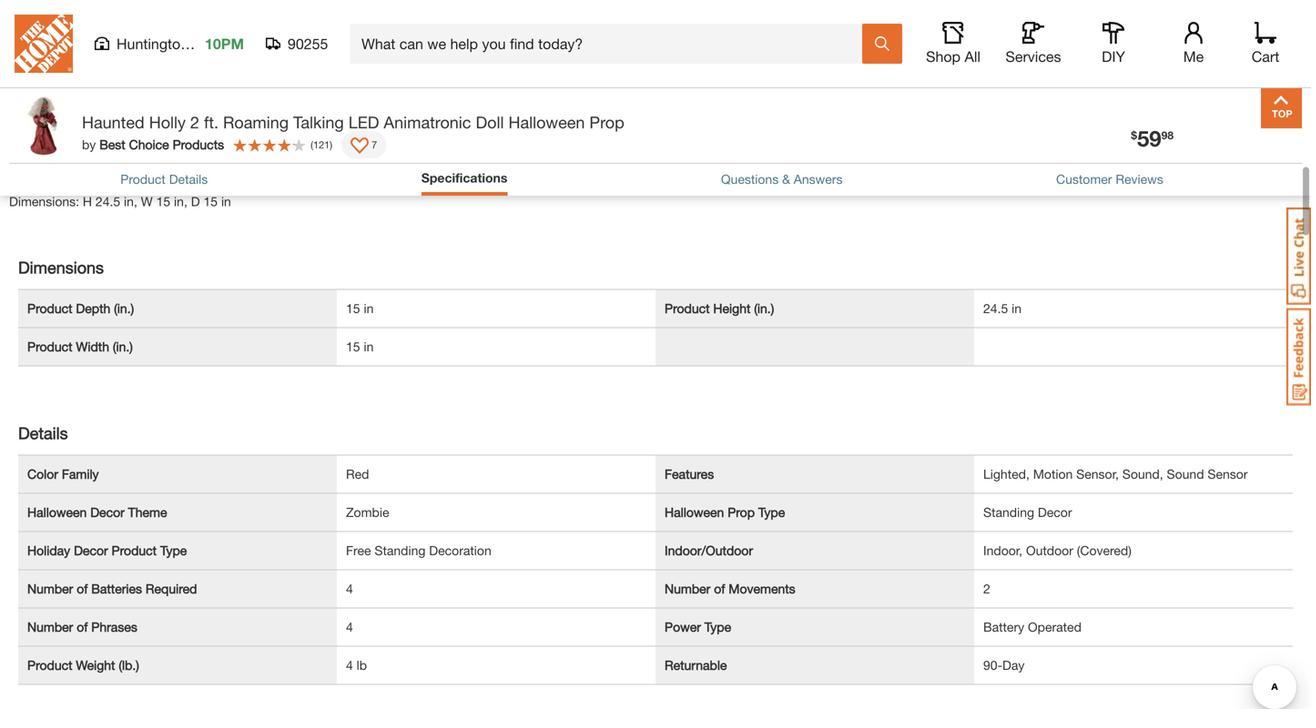 Task type: locate. For each thing, give the bounding box(es) containing it.
halloween right doll
[[509, 112, 585, 132]]

specifications inside specifications dimensions: h 24.5 in , w 15 in , d 15 in
[[9, 165, 120, 185]]

specifications up dimensions:
[[9, 165, 120, 185]]

decor up holiday decor product type
[[90, 505, 125, 520]]

1 vertical spatial 24.5
[[983, 301, 1008, 316]]

details up d
[[169, 172, 208, 187]]

( 121 )
[[311, 139, 333, 150]]

1 4 from the top
[[346, 582, 353, 597]]

shop all
[[926, 48, 981, 65]]

3 4 from the top
[[346, 658, 353, 673]]

display image
[[351, 138, 369, 156]]

1 vertical spatial 2
[[983, 582, 991, 597]]

(in.) right height at the right top
[[754, 301, 774, 316]]

1 vertical spatial details
[[18, 424, 68, 443]]

&
[[782, 172, 790, 187]]

height
[[713, 301, 751, 316]]

(in.)
[[114, 301, 134, 316], [754, 301, 774, 316], [113, 339, 133, 354]]

required
[[146, 582, 197, 597]]

ft.
[[204, 112, 219, 132]]

2
[[190, 112, 199, 132], [983, 582, 991, 597]]

product up w
[[120, 172, 166, 187]]

more
[[138, 29, 167, 44]]

decoration
[[429, 543, 491, 558]]

4 down free
[[346, 582, 353, 597]]

halloween down features
[[665, 505, 724, 520]]

0 vertical spatial standing
[[983, 505, 1034, 520]]

(in.) right depth
[[114, 301, 134, 316]]

features
[[665, 467, 714, 482]]

number up power
[[665, 582, 711, 597]]

standing decor
[[983, 505, 1072, 520]]

width
[[76, 339, 109, 354]]

0 horizontal spatial 24.5
[[96, 194, 120, 209]]

led
[[349, 112, 379, 132]]

15 in
[[346, 301, 374, 316], [346, 339, 374, 354]]

, left w
[[134, 194, 137, 209]]

1 horizontal spatial ,
[[184, 194, 187, 209]]

halloween down color family
[[27, 505, 87, 520]]

2 vertical spatial type
[[705, 620, 731, 635]]

product down dimensions
[[27, 301, 72, 316]]

number for number of batteries required
[[27, 582, 73, 597]]

1 vertical spatial standing
[[375, 543, 426, 558]]

,
[[134, 194, 137, 209], [184, 194, 187, 209]]

of left phrases
[[77, 620, 88, 635]]

number down the holiday
[[27, 582, 73, 597]]

all
[[965, 48, 981, 65]]

product left height at the right top
[[665, 301, 710, 316]]

return policy link
[[59, 61, 135, 76]]

1 vertical spatial prop
[[728, 505, 755, 520]]

of down indoor/outdoor
[[714, 582, 725, 597]]

0 vertical spatial 15 in
[[346, 301, 374, 316]]

standing down lighted,
[[983, 505, 1034, 520]]

products
[[173, 137, 224, 152]]

4 for number of phrases
[[346, 620, 353, 635]]

90255 button
[[266, 35, 329, 53]]

halloween for halloween decor theme
[[27, 505, 87, 520]]

2 15 in from the top
[[346, 339, 374, 354]]

2 , from the left
[[184, 194, 187, 209]]

7 button
[[342, 131, 386, 158]]

4 left lb
[[346, 658, 353, 673]]

0 horizontal spatial 2
[[190, 112, 199, 132]]

2 horizontal spatial halloween
[[665, 505, 724, 520]]

, left d
[[184, 194, 187, 209]]

shop
[[926, 48, 961, 65]]

product left weight
[[27, 658, 72, 673]]

day
[[1003, 658, 1025, 673]]

type up 'required'
[[160, 543, 187, 558]]

type
[[758, 505, 785, 520], [160, 543, 187, 558], [705, 620, 731, 635]]

2 down indoor, on the right
[[983, 582, 991, 597]]

15 in for product width (in.)
[[346, 339, 374, 354]]

return
[[59, 61, 97, 76]]

90255
[[288, 35, 328, 52]]

1 vertical spatial 4
[[346, 620, 353, 635]]

2 4 from the top
[[346, 620, 353, 635]]

of
[[77, 582, 88, 597], [714, 582, 725, 597], [77, 620, 88, 635]]

0 horizontal spatial specifications
[[9, 165, 120, 185]]

1 horizontal spatial specifications
[[421, 170, 508, 185]]

0 horizontal spatial ,
[[134, 194, 137, 209]]

specifications
[[9, 165, 120, 185], [421, 170, 508, 185]]

0 horizontal spatial type
[[160, 543, 187, 558]]

type right power
[[705, 620, 731, 635]]

1 horizontal spatial type
[[705, 620, 731, 635]]

live chat image
[[1287, 208, 1311, 305]]

(
[[311, 139, 313, 150]]

lighted, motion sensor, sound, sound sensor
[[983, 467, 1248, 482]]

cart
[[1252, 48, 1280, 65]]

0 horizontal spatial standing
[[375, 543, 426, 558]]

sensor,
[[1077, 467, 1119, 482]]

halloween
[[509, 112, 585, 132], [27, 505, 87, 520], [665, 505, 724, 520]]

me button
[[1165, 22, 1223, 66]]

0 vertical spatial 24.5
[[96, 194, 120, 209]]

1 horizontal spatial 2
[[983, 582, 991, 597]]

details up color in the left bottom of the page
[[18, 424, 68, 443]]

battery operated
[[983, 620, 1082, 635]]

24.5 inside specifications dimensions: h 24.5 in , w 15 in , d 15 in
[[96, 194, 120, 209]]

d
[[191, 194, 200, 209]]

services
[[1006, 48, 1061, 65]]

h
[[83, 194, 92, 209]]

(in.) right width
[[113, 339, 133, 354]]

of left the batteries
[[77, 582, 88, 597]]

decor down halloween decor theme
[[74, 543, 108, 558]]

(lb.)
[[119, 658, 139, 673]]

standing
[[983, 505, 1034, 520], [375, 543, 426, 558]]

15
[[156, 194, 170, 209], [204, 194, 218, 209], [346, 301, 360, 316], [346, 339, 360, 354]]

top button
[[1261, 87, 1302, 128]]

1 vertical spatial 15 in
[[346, 339, 374, 354]]

0 horizontal spatial halloween
[[27, 505, 87, 520]]

product details button
[[120, 170, 208, 189], [120, 170, 208, 189]]

standing right free
[[375, 543, 426, 558]]

prop
[[590, 112, 624, 132], [728, 505, 755, 520]]

product depth (in.)
[[27, 301, 134, 316]]

1 horizontal spatial standing
[[983, 505, 1034, 520]]

product height (in.)
[[665, 301, 774, 316]]

operated
[[1028, 620, 1082, 635]]

doll
[[476, 112, 504, 132]]

specifications for specifications dimensions: h 24.5 in , w 15 in , d 15 in
[[9, 165, 120, 185]]

customer
[[1056, 172, 1112, 187]]

type up movements
[[758, 505, 785, 520]]

(in.) for product depth (in.)
[[114, 301, 134, 316]]

prop up indoor/outdoor
[[728, 505, 755, 520]]

0 vertical spatial details
[[169, 172, 208, 187]]

0 vertical spatial type
[[758, 505, 785, 520]]

policy
[[101, 61, 135, 76]]

1 15 in from the top
[[346, 301, 374, 316]]

reviews
[[1116, 172, 1164, 187]]

of for batteries
[[77, 582, 88, 597]]

choice
[[129, 137, 169, 152]]

0 horizontal spatial prop
[[590, 112, 624, 132]]

sensor
[[1208, 467, 1248, 482]]

decor down motion
[[1038, 505, 1072, 520]]

0 vertical spatial 4
[[346, 582, 353, 597]]

number of batteries required
[[27, 582, 197, 597]]

on
[[239, 29, 253, 44]]

2 horizontal spatial type
[[758, 505, 785, 520]]

2 left "ft."
[[190, 112, 199, 132]]

dimensions:
[[9, 194, 79, 209]]

prop down "what can we help you find today?" search field
[[590, 112, 624, 132]]

red
[[346, 467, 369, 482]]

specifications down doll
[[421, 170, 508, 185]]

shop all button
[[924, 22, 983, 66]]

outdoor
[[1026, 543, 1073, 558]]

halloween for halloween prop type
[[665, 505, 724, 520]]

lb
[[357, 658, 367, 673]]

number
[[27, 582, 73, 597], [665, 582, 711, 597], [27, 620, 73, 635]]

phrases
[[91, 620, 137, 635]]

product left width
[[27, 339, 72, 354]]

0 vertical spatial 2
[[190, 112, 199, 132]]

product weight (lb.)
[[27, 658, 139, 673]]

98
[[1162, 129, 1174, 142]]

4 up the 4 lb
[[346, 620, 353, 635]]

number up product weight (lb.)
[[27, 620, 73, 635]]

by
[[82, 137, 96, 152]]

decor
[[90, 505, 125, 520], [1038, 505, 1072, 520], [74, 543, 108, 558]]

click
[[59, 29, 88, 44]]

2 vertical spatial 4
[[346, 658, 353, 673]]



Task type: vqa. For each thing, say whether or not it's contained in the screenshot.
the topmost 15 in
yes



Task type: describe. For each thing, give the bounding box(es) containing it.
by best choice products
[[82, 137, 224, 152]]

sound,
[[1123, 467, 1163, 482]]

indoor/outdoor
[[665, 543, 753, 558]]

decor for halloween
[[90, 505, 125, 520]]

15 in for product depth (in.)
[[346, 301, 374, 316]]

depth
[[76, 301, 110, 316]]

animatronic
[[384, 112, 471, 132]]

product for product height (in.)
[[665, 301, 710, 316]]

0 horizontal spatial details
[[18, 424, 68, 443]]

holiday decor product type
[[27, 543, 187, 558]]

90-
[[983, 658, 1003, 673]]

me
[[1184, 48, 1204, 65]]

product width (in.)
[[27, 339, 133, 354]]

free standing decoration
[[346, 543, 491, 558]]

battery
[[983, 620, 1025, 635]]

1 vertical spatial type
[[160, 543, 187, 558]]

here
[[91, 29, 116, 44]]

1 horizontal spatial halloween
[[509, 112, 585, 132]]

haunted
[[82, 112, 145, 132]]

services button
[[1004, 22, 1063, 66]]

theme
[[128, 505, 167, 520]]

product image image
[[14, 97, 73, 156]]

holly
[[149, 112, 186, 132]]

90-day
[[983, 658, 1025, 673]]

motion
[[1033, 467, 1073, 482]]

121
[[313, 139, 330, 150]]

haunted holly 2 ft. roaming talking led animatronic doll halloween prop
[[82, 112, 624, 132]]

indoor,
[[983, 543, 1023, 558]]

1 horizontal spatial details
[[169, 172, 208, 187]]

questions & answers
[[721, 172, 843, 187]]

4 for number of batteries required
[[346, 582, 353, 597]]

huntington park
[[117, 35, 222, 52]]

for
[[119, 29, 135, 44]]

feedback link image
[[1287, 308, 1311, 406]]

decor for holiday
[[74, 543, 108, 558]]

1 horizontal spatial 24.5
[[983, 301, 1008, 316]]

family
[[62, 467, 99, 482]]

halloween prop type
[[665, 505, 785, 520]]

(in.) for product height (in.)
[[754, 301, 774, 316]]

click here for more information on electronic recycling programs
[[59, 29, 431, 44]]

diy button
[[1085, 22, 1143, 66]]

number for number of phrases
[[27, 620, 73, 635]]

specifications for specifications
[[421, 170, 508, 185]]

best
[[99, 137, 125, 152]]

batteries
[[91, 582, 142, 597]]

24.5 in
[[983, 301, 1022, 316]]

huntington
[[117, 35, 189, 52]]

free
[[346, 543, 371, 558]]

(covered)
[[1077, 543, 1132, 558]]

holiday
[[27, 543, 70, 558]]

of for movements
[[714, 582, 725, 597]]

power type
[[665, 620, 731, 635]]

talking
[[293, 112, 344, 132]]

number for number of movements
[[665, 582, 711, 597]]

number of movements
[[665, 582, 796, 597]]

4 lb
[[346, 658, 367, 673]]

indoor, outdoor (covered)
[[983, 543, 1132, 558]]

customer reviews
[[1056, 172, 1164, 187]]

product for product details
[[120, 172, 166, 187]]

halloween decor theme
[[27, 505, 167, 520]]

1 horizontal spatial prop
[[728, 505, 755, 520]]

lighted,
[[983, 467, 1030, 482]]

0 vertical spatial prop
[[590, 112, 624, 132]]

1 , from the left
[[134, 194, 137, 209]]

(in.) for product width (in.)
[[113, 339, 133, 354]]

specifications dimensions: h 24.5 in , w 15 in , d 15 in
[[9, 165, 231, 209]]

weight
[[76, 658, 115, 673]]

electronic
[[257, 29, 313, 44]]

returnable
[[665, 658, 727, 673]]

w
[[141, 194, 153, 209]]

7
[[372, 139, 377, 150]]

diy
[[1102, 48, 1125, 65]]

click here for more information on electronic recycling programs link
[[59, 29, 431, 44]]

product details
[[120, 172, 208, 187]]

product for product weight (lb.)
[[27, 658, 72, 673]]

product for product width (in.)
[[27, 339, 72, 354]]

sound
[[1167, 467, 1204, 482]]

What can we help you find today? search field
[[362, 25, 861, 63]]

park
[[193, 35, 222, 52]]

$
[[1131, 129, 1137, 142]]

product down theme
[[112, 543, 157, 558]]

decor for standing
[[1038, 505, 1072, 520]]

zombie
[[346, 505, 389, 520]]

color
[[27, 467, 58, 482]]

of for phrases
[[77, 620, 88, 635]]

cart link
[[1246, 22, 1286, 66]]

recycling
[[317, 29, 372, 44]]

roaming
[[223, 112, 289, 132]]

dimensions
[[18, 258, 104, 277]]

$ 59 98
[[1131, 125, 1174, 151]]

movements
[[729, 582, 796, 597]]

programs
[[376, 29, 431, 44]]

color family
[[27, 467, 99, 482]]

information
[[171, 29, 235, 44]]

the home depot logo image
[[15, 15, 73, 73]]

59
[[1137, 125, 1162, 151]]

product for product depth (in.)
[[27, 301, 72, 316]]

10pm
[[205, 35, 244, 52]]

return policy
[[59, 61, 135, 76]]



